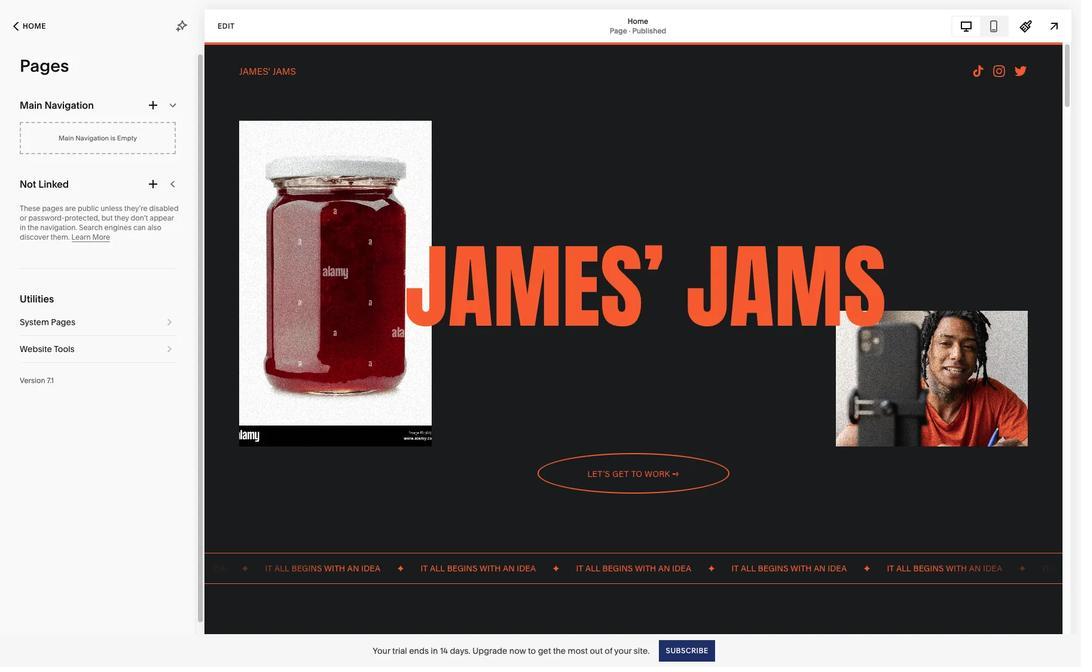 Task type: locate. For each thing, give the bounding box(es) containing it.
navigation.
[[40, 223, 77, 232]]

home page · published
[[610, 16, 666, 35]]

version 7.1
[[20, 376, 54, 385]]

1 horizontal spatial in
[[431, 646, 438, 656]]

learn more link
[[71, 233, 110, 242]]

home inside home page · published
[[628, 16, 648, 25]]

1 horizontal spatial main
[[59, 134, 74, 142]]

out
[[590, 646, 603, 656]]

upgrade
[[473, 646, 507, 656]]

not linked
[[20, 178, 69, 190]]

0 vertical spatial the
[[28, 223, 38, 232]]

public
[[78, 204, 99, 213]]

version
[[20, 376, 45, 385]]

subscribe
[[666, 646, 708, 655]]

main
[[20, 99, 42, 111], [59, 134, 74, 142]]

don't
[[131, 213, 148, 222]]

·
[[629, 26, 631, 35]]

password-
[[28, 213, 65, 222]]

home
[[628, 16, 648, 25], [23, 22, 46, 30]]

in left the 14 in the left of the page
[[431, 646, 438, 656]]

0 horizontal spatial the
[[28, 223, 38, 232]]

14
[[440, 646, 448, 656]]

in down or
[[20, 223, 26, 232]]

search
[[79, 223, 103, 232]]

main navigation is empty
[[59, 134, 137, 142]]

home for home
[[23, 22, 46, 30]]

the up discover
[[28, 223, 38, 232]]

these pages are public unless they're disabled or password-protected, but they don't appear in the navigation. search engines can also discover them.
[[20, 204, 179, 242]]

empty
[[117, 134, 137, 142]]

0 horizontal spatial main
[[20, 99, 42, 111]]

1 horizontal spatial the
[[553, 646, 566, 656]]

disabled
[[149, 204, 179, 213]]

navigation
[[45, 99, 94, 111], [75, 134, 109, 142]]

0 vertical spatial in
[[20, 223, 26, 232]]

main for main navigation is empty
[[59, 134, 74, 142]]

edit
[[218, 21, 235, 30]]

learn more
[[71, 233, 110, 242]]

home button
[[0, 13, 59, 39]]

your
[[614, 646, 632, 656]]

tab list
[[953, 16, 1008, 36]]

also
[[147, 223, 161, 232]]

in inside the these pages are public unless they're disabled or password-protected, but they don't appear in the navigation. search engines can also discover them.
[[20, 223, 26, 232]]

they
[[114, 213, 129, 222]]

can
[[133, 223, 146, 232]]

your trial ends in 14 days. upgrade now to get the most out of your site.
[[373, 646, 650, 656]]

page
[[610, 26, 627, 35]]

home inside button
[[23, 22, 46, 30]]

the right get
[[553, 646, 566, 656]]

pages up tools
[[51, 317, 75, 328]]

to
[[528, 646, 536, 656]]

0 vertical spatial navigation
[[45, 99, 94, 111]]

in
[[20, 223, 26, 232], [431, 646, 438, 656]]

linked
[[38, 178, 69, 190]]

not
[[20, 178, 36, 190]]

1 vertical spatial pages
[[51, 317, 75, 328]]

unless
[[101, 204, 123, 213]]

or
[[20, 213, 27, 222]]

1 vertical spatial main
[[59, 134, 74, 142]]

pages
[[20, 56, 69, 76], [51, 317, 75, 328]]

0 horizontal spatial home
[[23, 22, 46, 30]]

they're
[[124, 204, 148, 213]]

1 horizontal spatial home
[[628, 16, 648, 25]]

website tools
[[20, 344, 75, 355]]

pages
[[42, 204, 63, 213]]

but
[[101, 213, 113, 222]]

navigation left is
[[75, 134, 109, 142]]

the
[[28, 223, 38, 232], [553, 646, 566, 656]]

pages up main navigation
[[20, 56, 69, 76]]

0 vertical spatial main
[[20, 99, 42, 111]]

0 horizontal spatial in
[[20, 223, 26, 232]]

navigation up main navigation is empty
[[45, 99, 94, 111]]

1 vertical spatial in
[[431, 646, 438, 656]]

utilities
[[20, 293, 54, 305]]

is
[[111, 134, 116, 142]]

1 vertical spatial navigation
[[75, 134, 109, 142]]

the inside the these pages are public unless they're disabled or password-protected, but they don't appear in the navigation. search engines can also discover them.
[[28, 223, 38, 232]]



Task type: vqa. For each thing, say whether or not it's contained in the screenshot.
Pages
yes



Task type: describe. For each thing, give the bounding box(es) containing it.
of
[[605, 646, 612, 656]]

published
[[632, 26, 666, 35]]

your
[[373, 646, 390, 656]]

navigation for main navigation is empty
[[75, 134, 109, 142]]

now
[[509, 646, 526, 656]]

edit button
[[210, 15, 242, 37]]

discover
[[20, 233, 49, 242]]

main for main navigation
[[20, 99, 42, 111]]

most
[[568, 646, 588, 656]]

these
[[20, 204, 40, 213]]

get
[[538, 646, 551, 656]]

website tools button
[[20, 336, 176, 362]]

appear
[[150, 213, 174, 222]]

add a new page to the "main navigation" group image
[[147, 99, 160, 112]]

pages inside button
[[51, 317, 75, 328]]

system pages
[[20, 317, 75, 328]]

site.
[[634, 646, 650, 656]]

protected,
[[65, 213, 100, 222]]

website
[[20, 344, 52, 355]]

1 vertical spatial the
[[553, 646, 566, 656]]

tools
[[54, 344, 75, 355]]

days.
[[450, 646, 471, 656]]

add a new page to the "not linked" navigation group image
[[147, 178, 160, 191]]

0 vertical spatial pages
[[20, 56, 69, 76]]

subscribe button
[[659, 640, 715, 662]]

trial
[[392, 646, 407, 656]]

them.
[[50, 233, 70, 242]]

7.1
[[47, 376, 54, 385]]

main navigation
[[20, 99, 94, 111]]

ends
[[409, 646, 429, 656]]

learn
[[71, 233, 91, 242]]

system pages button
[[20, 309, 176, 335]]

are
[[65, 204, 76, 213]]

navigation for main navigation
[[45, 99, 94, 111]]

home for home page · published
[[628, 16, 648, 25]]

engines
[[104, 223, 132, 232]]

more
[[92, 233, 110, 242]]

system
[[20, 317, 49, 328]]



